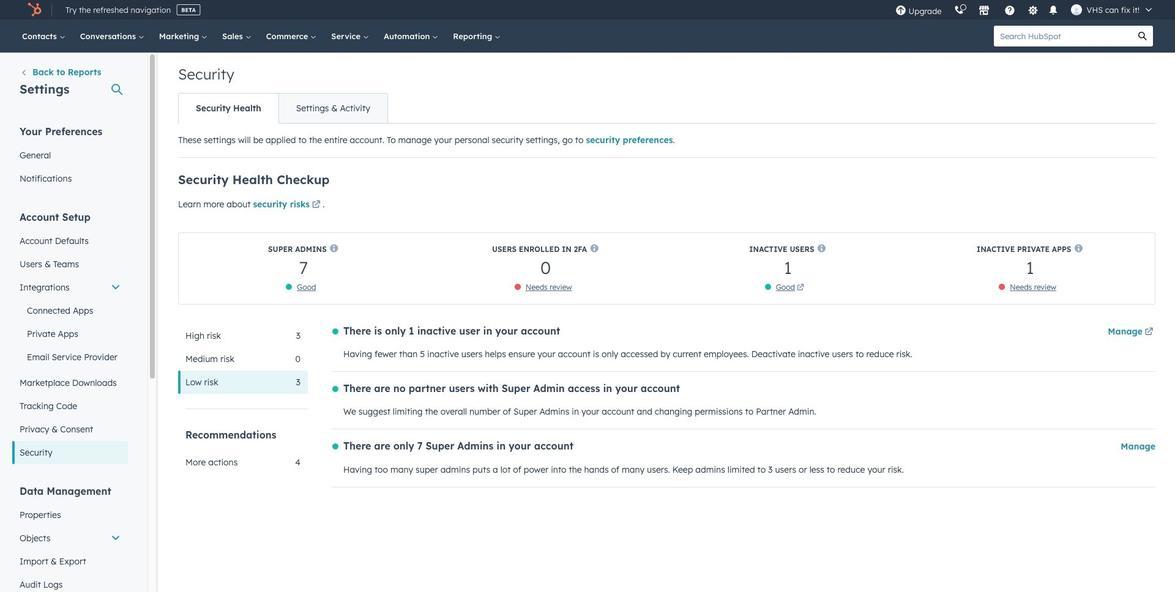 Task type: describe. For each thing, give the bounding box(es) containing it.
account setup element
[[12, 211, 128, 465]]

link opens in a new window image
[[1145, 326, 1154, 340]]

data management element
[[12, 485, 128, 593]]

Search HubSpot search field
[[994, 26, 1133, 47]]



Task type: locate. For each thing, give the bounding box(es) containing it.
marketplaces image
[[979, 6, 990, 17]]

your preferences element
[[12, 125, 128, 190]]

navigation
[[178, 93, 388, 124]]

link opens in a new window image
[[312, 198, 321, 213], [312, 201, 321, 210], [797, 282, 804, 295], [797, 285, 804, 292], [1145, 328, 1154, 337]]

menu
[[889, 0, 1161, 20]]

jer mill image
[[1071, 4, 1082, 15]]



Task type: vqa. For each thing, say whether or not it's contained in the screenshot.
1st Link opens in a new window icon from the bottom of the page
yes



